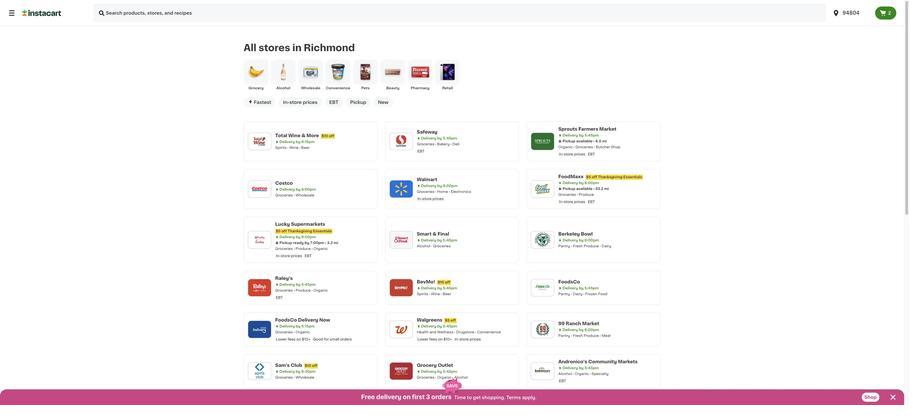 Task type: locate. For each thing, give the bounding box(es) containing it.
0 vertical spatial thanksgiving
[[599, 175, 623, 179]]

fresh for bowl
[[573, 244, 583, 248]]

Search field
[[94, 4, 827, 22]]

wine
[[289, 133, 301, 138], [290, 146, 299, 150], [431, 292, 440, 296]]

delivery by 5:45pm for sprouts farmers market
[[563, 134, 599, 137]]

market for 99 ranch market
[[583, 321, 600, 326]]

delivery by 5:45pm down raley's
[[280, 283, 316, 287]]

1 vertical spatial $5
[[276, 229, 281, 233]]

groceries down pickup ready by 7:00pm
[[276, 247, 293, 251]]

1 groceries produce organic from the top
[[276, 247, 328, 251]]

2 pickup available from the top
[[563, 187, 593, 191]]

grocery up fastest button
[[249, 86, 264, 90]]

in-store prices ebt down 'organic groceries butcher shop'
[[560, 153, 595, 156]]

1 horizontal spatial spirits
[[417, 292, 429, 296]]

essentials inside lucky supermarkets $5 off thanksgiving essentials
[[313, 229, 332, 233]]

off inside total wine & more $10 off
[[329, 134, 335, 138]]

delivery up the groceries organic
[[280, 325, 295, 328]]

1 vertical spatial market
[[583, 321, 600, 326]]

2 vertical spatial wine
[[431, 292, 440, 296]]

5:45pm
[[585, 134, 599, 137], [443, 137, 458, 140], [443, 239, 458, 242], [302, 283, 316, 287], [443, 287, 458, 290], [585, 287, 599, 290], [443, 325, 458, 328], [585, 366, 599, 370], [443, 370, 458, 374]]

1 horizontal spatial $10+
[[444, 338, 452, 341]]

0 horizontal spatial essentials
[[313, 229, 332, 233]]

spirits wine beer for total
[[276, 146, 310, 150]]

1 horizontal spatial market
[[600, 127, 617, 131]]

5:45pm for grocery outlet
[[443, 370, 458, 374]]

delivery down ranch
[[563, 328, 579, 332]]

groceries produce organic
[[276, 247, 328, 251], [276, 289, 328, 292]]

prices inside the in-store prices button
[[303, 100, 318, 105]]

fresh
[[573, 244, 583, 248], [573, 334, 583, 338]]

1 pantry from the top
[[559, 244, 571, 248]]

pickup ready by 7:00pm
[[280, 241, 325, 245]]

0 vertical spatial foodsco
[[559, 280, 581, 284]]

0 vertical spatial fresh
[[573, 244, 583, 248]]

by for costco logo
[[296, 188, 301, 191]]

0 vertical spatial groceries produce organic
[[276, 247, 328, 251]]

0 vertical spatial &
[[302, 133, 306, 138]]

alcohol up time
[[455, 376, 468, 379]]

$5 inside foodmaxx $5 off thanksgiving essentials
[[587, 175, 592, 179]]

1 horizontal spatial spirits wine beer
[[417, 292, 452, 296]]

0 vertical spatial dairy
[[602, 244, 612, 248]]

foodsco delivery now
[[276, 318, 330, 322]]

delivery by 5:45pm for smart & final
[[421, 239, 458, 242]]

delivery by 6:00pm up ready
[[280, 235, 316, 239]]

2 fresh from the top
[[573, 334, 583, 338]]

1 available from the top
[[577, 139, 593, 143]]

0 horizontal spatial fees
[[288, 338, 296, 341]]

foodsco logo image
[[535, 279, 552, 296]]

1 vertical spatial orders
[[432, 395, 452, 400]]

2 available from the top
[[577, 187, 593, 191]]

grocery button
[[244, 60, 269, 91]]

wholesale inside button
[[301, 86, 321, 90]]

delivery down walgreens
[[421, 325, 437, 328]]

berkeley
[[559, 232, 580, 236]]

0 horizontal spatial $10
[[305, 364, 311, 368]]

delivery by 5:45pm up groceries bakery deli
[[421, 137, 458, 140]]

0 vertical spatial essentials
[[624, 175, 643, 179]]

to
[[467, 395, 472, 400]]

pantry right foodsco logo
[[559, 292, 571, 296]]

6:00pm for berkeley bowl
[[585, 239, 600, 242]]

all stores in richmond main content
[[0, 26, 905, 405]]

store down alcohol button
[[290, 100, 302, 105]]

delivery for "walmart logo"
[[421, 184, 437, 188]]

6:00pm for 99 ranch market
[[585, 328, 600, 332]]

prices left ebt button
[[303, 100, 318, 105]]

None search field
[[94, 4, 827, 22]]

0 vertical spatial pickup available
[[563, 139, 593, 143]]

on for 3
[[403, 395, 411, 400]]

total wine & more $10 off
[[276, 133, 335, 138]]

organic down 7:00pm
[[314, 247, 328, 251]]

0 vertical spatial convenience
[[326, 86, 351, 90]]

produce
[[579, 193, 595, 197], [584, 244, 600, 248], [296, 247, 311, 251], [296, 289, 311, 292], [584, 334, 600, 338]]

lower for lower fees on $10+ in-store prices
[[418, 338, 429, 341]]

delivery by 6:00pm
[[563, 181, 600, 185], [421, 184, 458, 188], [280, 188, 316, 191], [280, 235, 316, 239], [563, 239, 600, 242], [563, 328, 600, 332]]

wine down delivery by 6:15pm
[[290, 146, 299, 150]]

2 horizontal spatial $5
[[587, 175, 592, 179]]

delivery for berkeley bowl logo
[[563, 239, 579, 242]]

$5 for walgreens
[[445, 319, 450, 322]]

0 horizontal spatial spirits wine beer
[[276, 146, 310, 150]]

pharmacy
[[411, 86, 430, 90]]

produce left meat
[[584, 334, 600, 338]]

pickup button
[[346, 97, 371, 107]]

by for smart & final logo
[[438, 239, 442, 242]]

1 vertical spatial grocery
[[417, 363, 437, 368]]

94804 button
[[829, 4, 876, 22], [833, 4, 872, 22]]

groceries down sprouts farmers market
[[576, 145, 594, 149]]

lucky supermarkets logo image
[[251, 231, 268, 248]]

1 vertical spatial available
[[577, 187, 593, 191]]

off up health and wellness drugstore convenience
[[451, 319, 456, 322]]

0 vertical spatial in-store prices
[[283, 100, 318, 105]]

2 vertical spatial wholesale
[[296, 376, 315, 379]]

1 horizontal spatial fees
[[430, 338, 438, 341]]

retail
[[443, 86, 453, 90]]

final
[[438, 232, 450, 236]]

convenience
[[326, 86, 351, 90], [478, 331, 501, 334]]

1 vertical spatial in-store prices ebt
[[560, 200, 595, 204]]

pickup available for groceries
[[563, 139, 593, 143]]

1 horizontal spatial convenience
[[478, 331, 501, 334]]

walmart
[[417, 177, 438, 182]]

delivery by 5:15pm
[[280, 325, 315, 328]]

mi right 3.2
[[334, 241, 339, 245]]

convenience right the drugstore
[[478, 331, 501, 334]]

alcohol up the in-store prices button
[[277, 86, 291, 90]]

fastest
[[254, 100, 272, 105]]

thanksgiving inside foodmaxx $5 off thanksgiving essentials
[[599, 175, 623, 179]]

groceries wholesale for 6:00pm
[[276, 194, 315, 197]]

0 horizontal spatial foodsco
[[276, 318, 297, 322]]

shop
[[612, 145, 621, 149], [865, 395, 878, 400]]

andronico's community markets logo image
[[535, 363, 552, 380]]

off down lucky
[[282, 229, 287, 233]]

$5 inside lucky supermarkets $5 off thanksgiving essentials
[[276, 229, 281, 233]]

1 vertical spatial fresh
[[573, 334, 583, 338]]

mi for supermarkets
[[334, 241, 339, 245]]

0 vertical spatial beer
[[301, 146, 310, 150]]

0 horizontal spatial lower
[[276, 338, 287, 341]]

by for sam's club logo
[[296, 370, 301, 374]]

lower down the health
[[418, 338, 429, 341]]

essentials
[[624, 175, 643, 179], [313, 229, 332, 233]]

1 horizontal spatial dairy
[[602, 244, 612, 248]]

delivery down smart & final
[[421, 239, 437, 242]]

1 vertical spatial in-store prices
[[418, 197, 444, 201]]

foodsco delivery now logo image
[[251, 321, 268, 338]]

$5
[[587, 175, 592, 179], [276, 229, 281, 233], [445, 319, 450, 322]]

instacart logo image
[[22, 9, 61, 17]]

$10+ left good
[[302, 338, 311, 341]]

essentials inside foodmaxx $5 off thanksgiving essentials
[[624, 175, 643, 179]]

0 vertical spatial pantry
[[559, 244, 571, 248]]

alcohol organic specialty
[[559, 372, 609, 376]]

1 vertical spatial beer
[[443, 292, 452, 296]]

1 vertical spatial thanksgiving
[[288, 229, 312, 233]]

store down the drugstore
[[460, 338, 469, 341]]

thanksgiving up 33.2 mi
[[599, 175, 623, 179]]

1 horizontal spatial foodsco
[[559, 280, 581, 284]]

0 horizontal spatial $10+
[[302, 338, 311, 341]]

0 vertical spatial wholesale
[[301, 86, 321, 90]]

2 horizontal spatial on
[[438, 338, 443, 341]]

groceries organic alcohol
[[417, 376, 468, 379]]

99 ranch market
[[559, 321, 600, 326]]

delivery by 5:45pm down sprouts farmers market
[[563, 134, 599, 137]]

organic groceries butcher shop
[[559, 145, 621, 149]]

foodsco up the pantry dairy frozen food at right
[[559, 280, 581, 284]]

prices down the drugstore
[[470, 338, 481, 341]]

2 vertical spatial pantry
[[559, 334, 571, 338]]

0 horizontal spatial thanksgiving
[[288, 229, 312, 233]]

mi right the 33.2
[[605, 187, 609, 191]]

1 vertical spatial groceries produce organic
[[276, 289, 328, 292]]

in-store prices ebt down ready
[[276, 254, 312, 258]]

prices down groceries produce
[[575, 200, 586, 204]]

0 horizontal spatial in-store prices
[[283, 100, 318, 105]]

delivery by 5:45pm for andronico's community markets
[[563, 366, 599, 370]]

community
[[589, 360, 617, 364]]

1 fees from the left
[[288, 338, 296, 341]]

2 pantry from the top
[[559, 292, 571, 296]]

groceries produce organic down pickup ready by 7:00pm
[[276, 247, 328, 251]]

terms
[[507, 395, 521, 400]]

delivery for foodmaxx logo
[[563, 181, 579, 185]]

1 horizontal spatial thanksgiving
[[599, 175, 623, 179]]

delivery up 5:15pm
[[298, 318, 319, 322]]

alcohol button
[[271, 60, 296, 91]]

2 horizontal spatial $10
[[438, 281, 445, 284]]

1 vertical spatial spirits
[[417, 292, 429, 296]]

pickup available up 'organic groceries butcher shop'
[[563, 139, 593, 143]]

delivery down the 'berkeley'
[[563, 239, 579, 242]]

delivery
[[563, 134, 579, 137], [421, 137, 437, 140], [280, 140, 295, 144], [563, 181, 579, 185], [421, 184, 437, 188], [280, 188, 295, 191], [280, 235, 295, 239], [421, 239, 437, 242], [563, 239, 579, 242], [280, 283, 295, 287], [421, 287, 437, 290], [563, 287, 579, 290], [298, 318, 319, 322], [280, 325, 295, 328], [421, 325, 437, 328], [563, 328, 579, 332], [563, 366, 579, 370], [280, 370, 295, 374], [421, 370, 437, 374]]

grocery inside button
[[249, 86, 264, 90]]

1 vertical spatial wholesale
[[296, 194, 315, 197]]

0 horizontal spatial beer
[[301, 146, 310, 150]]

2 groceries wholesale from the top
[[276, 376, 315, 379]]

alcohol for alcohol organic specialty
[[559, 372, 572, 376]]

by for the "walgreens logo"
[[438, 325, 442, 328]]

0 vertical spatial available
[[577, 139, 593, 143]]

alcohol groceries
[[417, 244, 451, 248]]

retail button
[[436, 60, 460, 91]]

0 vertical spatial orders
[[341, 338, 352, 341]]

by for foodsco logo
[[579, 287, 584, 290]]

$5 inside walgreens $5 off
[[445, 319, 450, 322]]

1 fresh from the top
[[573, 244, 583, 248]]

in- up foodmaxx
[[560, 153, 564, 156]]

2 $10+ from the left
[[444, 338, 452, 341]]

available up 'organic groceries butcher shop'
[[577, 139, 593, 143]]

7:00pm
[[310, 241, 325, 245]]

3 pantry from the top
[[559, 334, 571, 338]]

$10+ down "wellness"
[[444, 338, 452, 341]]

$5 up "wellness"
[[445, 319, 450, 322]]

delivery by 5:45pm for foodsco
[[563, 287, 599, 290]]

available for 5:45pm
[[577, 139, 593, 143]]

groceries produce organic down raley's
[[276, 289, 328, 292]]

by
[[579, 134, 584, 137], [438, 137, 442, 140], [296, 140, 301, 144], [579, 181, 584, 185], [438, 184, 442, 188], [296, 188, 301, 191], [296, 235, 301, 239], [438, 239, 442, 242], [579, 239, 584, 242], [305, 241, 310, 245], [296, 283, 301, 287], [438, 287, 442, 290], [579, 287, 584, 290], [296, 325, 301, 328], [438, 325, 442, 328], [579, 328, 584, 332], [579, 366, 584, 370], [296, 370, 301, 374], [438, 370, 442, 374]]

by for andronico's community markets logo
[[579, 366, 584, 370]]

wholesale down 6:30pm
[[296, 376, 315, 379]]

1 lower from the left
[[276, 338, 287, 341]]

groceries
[[417, 142, 435, 146], [576, 145, 594, 149], [417, 190, 435, 194], [559, 193, 577, 197], [276, 194, 293, 197], [433, 244, 451, 248], [276, 247, 293, 251], [276, 289, 293, 292], [276, 331, 293, 334], [276, 376, 293, 379], [417, 376, 435, 379]]

spirits wine beer down delivery by 6:15pm
[[276, 146, 310, 150]]

0 horizontal spatial convenience
[[326, 86, 351, 90]]

0 horizontal spatial &
[[302, 133, 306, 138]]

bevmo!
[[417, 280, 436, 284]]

1 pickup available from the top
[[563, 139, 593, 143]]

in-store prices inside button
[[283, 100, 318, 105]]

off right "more"
[[329, 134, 335, 138]]

2 lower from the left
[[418, 338, 429, 341]]

time
[[455, 395, 466, 400]]

delivery down sprouts
[[563, 134, 579, 137]]

fees for health and wellness
[[430, 338, 438, 341]]

pickup inside button
[[350, 100, 367, 105]]

pickup for 4.0 mi
[[563, 139, 576, 143]]

farmers
[[579, 127, 599, 131]]

1 horizontal spatial grocery
[[417, 363, 437, 368]]

0 horizontal spatial on
[[297, 338, 301, 341]]

1 vertical spatial $10
[[438, 281, 445, 284]]

1 horizontal spatial lower
[[418, 338, 429, 341]]

delivery for costco logo
[[280, 188, 295, 191]]

in- up raley's
[[276, 254, 281, 258]]

convenience inside button
[[326, 86, 351, 90]]

1 vertical spatial pickup available
[[563, 187, 593, 191]]

1 vertical spatial groceries wholesale
[[276, 376, 315, 379]]

0 horizontal spatial spirits
[[276, 146, 287, 150]]

0 vertical spatial shop
[[612, 145, 621, 149]]

grocery for grocery
[[249, 86, 264, 90]]

1 groceries wholesale from the top
[[276, 194, 315, 197]]

delivery by 6:00pm up pantry fresh produce dairy
[[563, 239, 600, 242]]

pickup available for produce
[[563, 187, 593, 191]]

delivery by 5:45pm up alcohol organic specialty on the bottom right
[[563, 366, 599, 370]]

store down groceries home electronics
[[423, 197, 432, 201]]

fees down the groceries organic
[[288, 338, 296, 341]]

in-store prices ebt for foodmaxx
[[560, 200, 595, 204]]

spirits down bevmo! in the bottom left of the page
[[417, 292, 429, 296]]

smart
[[417, 232, 432, 236]]

0 vertical spatial grocery
[[249, 86, 264, 90]]

0 vertical spatial spirits
[[276, 146, 287, 150]]

$5 for foodmaxx
[[587, 175, 592, 179]]

$10 up 6:30pm
[[305, 364, 311, 368]]

1 vertical spatial foodsco
[[276, 318, 297, 322]]

alcohol inside button
[[277, 86, 291, 90]]

lower
[[276, 338, 287, 341], [418, 338, 429, 341]]

pickup available up groceries produce
[[563, 187, 593, 191]]

0 vertical spatial market
[[600, 127, 617, 131]]

1 vertical spatial pantry
[[559, 292, 571, 296]]

2 vertical spatial in-store prices ebt
[[276, 254, 312, 258]]

1 horizontal spatial on
[[403, 395, 411, 400]]

delivery by 6:00pm for berkeley bowl
[[563, 239, 600, 242]]

wholesale up supermarkets
[[296, 194, 315, 197]]

$10 inside sam's club $10 off
[[305, 364, 311, 368]]

groceries down delivery by 5:15pm on the bottom left of page
[[276, 331, 293, 334]]

market
[[600, 127, 617, 131], [583, 321, 600, 326]]

spirits wine beer
[[276, 146, 310, 150], [417, 292, 452, 296]]

produce down foodmaxx $5 off thanksgiving essentials
[[579, 193, 595, 197]]

delivery down safeway
[[421, 137, 437, 140]]

1 horizontal spatial in-store prices
[[418, 197, 444, 201]]

save image
[[443, 378, 462, 393]]

delivery by 5:45pm for grocery outlet
[[421, 370, 458, 374]]

delivery by 5:45pm for safeway
[[421, 137, 458, 140]]

ebt left pickup button
[[330, 100, 339, 105]]

0 horizontal spatial dairy
[[573, 292, 583, 296]]

pantry down 99
[[559, 334, 571, 338]]

mi
[[603, 139, 607, 143], [605, 187, 609, 191], [334, 241, 339, 245]]

1 horizontal spatial essentials
[[624, 175, 643, 179]]

1 vertical spatial &
[[433, 232, 437, 236]]

$10 inside bevmo! $10 off
[[438, 281, 445, 284]]

produce down pickup ready by 7:00pm
[[296, 247, 311, 251]]

pantry for berkeley bowl
[[559, 244, 571, 248]]

mi for $5
[[605, 187, 609, 191]]

store down pickup ready by 7:00pm
[[281, 254, 290, 258]]

0 horizontal spatial $5
[[276, 229, 281, 233]]

wholesale up the in-store prices button
[[301, 86, 321, 90]]

in
[[293, 43, 302, 53]]

6:00pm for costco
[[302, 188, 316, 191]]

4.0 mi
[[596, 139, 607, 143]]

lucky supermarkets $5 off thanksgiving essentials
[[276, 222, 332, 233]]

first
[[412, 395, 425, 400]]

market for sprouts farmers market
[[600, 127, 617, 131]]

fresh down 99 ranch market
[[573, 334, 583, 338]]

3
[[427, 395, 430, 400]]

1 $10+ from the left
[[302, 338, 311, 341]]

off up 6:30pm
[[312, 364, 318, 368]]

groceries down grocery outlet
[[417, 376, 435, 379]]

1 vertical spatial mi
[[605, 187, 609, 191]]

wine up delivery by 6:15pm
[[289, 133, 301, 138]]

sprouts farmers market logo image
[[535, 133, 552, 150]]

small
[[330, 338, 340, 341]]

1 horizontal spatial $10
[[322, 134, 328, 138]]

by for raley's logo
[[296, 283, 301, 287]]

beer down 6:15pm
[[301, 146, 310, 150]]

0 vertical spatial mi
[[603, 139, 607, 143]]

total wine & more logo image
[[251, 133, 268, 150]]

orders
[[341, 338, 352, 341], [432, 395, 452, 400]]

ebt inside ebt button
[[330, 100, 339, 105]]

delivery by 6:00pm down 99 ranch market
[[563, 328, 600, 332]]

beer for &
[[301, 146, 310, 150]]

delivery by 5:45pm up the pantry dairy frozen food at right
[[563, 287, 599, 290]]

on left first
[[403, 395, 411, 400]]

groceries down the sam's
[[276, 376, 293, 379]]

1 vertical spatial essentials
[[313, 229, 332, 233]]

1 vertical spatial wine
[[290, 146, 299, 150]]

store
[[290, 100, 302, 105], [564, 153, 574, 156], [423, 197, 432, 201], [564, 200, 574, 204], [281, 254, 290, 258], [460, 338, 469, 341]]

alcohol down andronico's
[[559, 372, 572, 376]]

1 horizontal spatial shop
[[865, 395, 878, 400]]

delivery by 6:15pm
[[280, 140, 315, 144]]

shop right butcher
[[612, 145, 621, 149]]

wine for bevmo!
[[431, 292, 440, 296]]

ready
[[293, 241, 304, 245]]

delivery by 6:30pm
[[280, 370, 316, 374]]

sprouts
[[559, 127, 578, 131]]

ebt down andronico's
[[560, 379, 567, 383]]

off right bevmo! in the bottom left of the page
[[445, 281, 451, 284]]

0 vertical spatial $10
[[322, 134, 328, 138]]

2 vertical spatial mi
[[334, 241, 339, 245]]

outlet
[[438, 363, 454, 368]]

$10+
[[302, 338, 311, 341], [444, 338, 452, 341]]

0 horizontal spatial market
[[583, 321, 600, 326]]

in- right 'fastest' in the left top of the page
[[283, 100, 290, 105]]

0 vertical spatial $5
[[587, 175, 592, 179]]

delivery down foodmaxx
[[563, 181, 579, 185]]

groceries produce
[[559, 193, 595, 197]]

off inside lucky supermarkets $5 off thanksgiving essentials
[[282, 229, 287, 233]]

1 vertical spatial shop
[[865, 395, 878, 400]]

1 horizontal spatial beer
[[443, 292, 452, 296]]

delivery down raley's
[[280, 283, 295, 287]]

$10 right "more"
[[322, 134, 328, 138]]

$5 right foodmaxx
[[587, 175, 592, 179]]

2 vertical spatial $10
[[305, 364, 311, 368]]

$10+ for good
[[302, 338, 311, 341]]

wholesale
[[301, 86, 321, 90], [296, 194, 315, 197], [296, 376, 315, 379]]

in-store prices down wholesale button
[[283, 100, 318, 105]]

delivery down costco
[[280, 188, 295, 191]]

delivery up the pantry dairy frozen food at right
[[563, 287, 579, 290]]

fees down and
[[430, 338, 438, 341]]

on
[[297, 338, 301, 341], [438, 338, 443, 341], [403, 395, 411, 400]]

0 vertical spatial groceries wholesale
[[276, 194, 315, 197]]

shop left close image
[[865, 395, 878, 400]]

richmond
[[304, 43, 355, 53]]

1 horizontal spatial orders
[[432, 395, 452, 400]]

$10
[[322, 134, 328, 138], [438, 281, 445, 284], [305, 364, 311, 368]]

new
[[378, 100, 389, 105]]

pantry down the 'berkeley'
[[559, 244, 571, 248]]

all
[[244, 43, 257, 53]]

ebt down raley's
[[276, 296, 283, 300]]

wholesale for 6:30pm
[[296, 376, 315, 379]]

delivery down bevmo! in the bottom left of the page
[[421, 287, 437, 290]]

2 fees from the left
[[430, 338, 438, 341]]

electronics
[[451, 190, 472, 194]]

wholesale for 6:00pm
[[296, 194, 315, 197]]

prices
[[303, 100, 318, 105], [575, 153, 586, 156], [433, 197, 444, 201], [575, 200, 586, 204], [291, 254, 302, 258], [470, 338, 481, 341]]

organic down andronico's
[[575, 372, 590, 376]]

convenience up ebt button
[[326, 86, 351, 90]]

off inside foodmaxx $5 off thanksgiving essentials
[[592, 175, 598, 179]]

good
[[313, 338, 323, 341]]

deli
[[453, 142, 460, 146]]

orders right 3
[[432, 395, 452, 400]]

0 vertical spatial spirits wine beer
[[276, 146, 310, 150]]

1 vertical spatial spirits wine beer
[[417, 292, 452, 296]]

delivery by 5:45pm
[[563, 134, 599, 137], [421, 137, 458, 140], [421, 239, 458, 242], [280, 283, 316, 287], [421, 287, 458, 290], [563, 287, 599, 290], [421, 325, 458, 328], [563, 366, 599, 370], [421, 370, 458, 374]]

by for foodsco delivery now logo
[[296, 325, 301, 328]]

alcohol
[[277, 86, 291, 90], [417, 244, 431, 248], [559, 372, 572, 376], [455, 376, 468, 379]]

0 horizontal spatial grocery
[[249, 86, 264, 90]]



Task type: describe. For each thing, give the bounding box(es) containing it.
3.2 mi
[[327, 241, 339, 245]]

by for "walmart logo"
[[438, 184, 442, 188]]

by for foodmaxx logo
[[579, 181, 584, 185]]

5:45pm for safeway
[[443, 137, 458, 140]]

sprouts farmers market
[[559, 127, 617, 131]]

butcher
[[596, 145, 611, 149]]

specialty
[[592, 372, 609, 376]]

grocery outlet logo image
[[393, 363, 410, 380]]

store inside button
[[290, 100, 302, 105]]

99 ranch market logo image
[[535, 321, 552, 338]]

prices down home
[[433, 197, 444, 201]]

in-store prices button
[[279, 97, 322, 107]]

shop inside button
[[865, 395, 878, 400]]

$10+ for in-
[[444, 338, 452, 341]]

6:15pm
[[302, 140, 315, 144]]

6:30pm
[[302, 370, 316, 374]]

2
[[889, 11, 892, 15]]

walgreens logo image
[[393, 321, 410, 338]]

33.2 mi
[[596, 187, 609, 191]]

5:45pm for smart & final
[[443, 239, 458, 242]]

groceries down safeway
[[417, 142, 435, 146]]

0 vertical spatial in-store prices ebt
[[560, 153, 595, 156]]

all stores in richmond
[[244, 43, 355, 53]]

food
[[599, 292, 608, 296]]

sam's club $10 off
[[276, 363, 318, 368]]

in- down health and wellness drugstore convenience
[[455, 338, 460, 341]]

fresh for ranch
[[573, 334, 583, 338]]

1 94804 button from the left
[[829, 4, 876, 22]]

delivery by 5:45pm for raley's
[[280, 283, 316, 287]]

foodmaxx logo image
[[535, 181, 552, 198]]

delivery for raley's logo
[[280, 283, 295, 287]]

now
[[320, 318, 330, 322]]

organic down sprouts
[[559, 145, 573, 149]]

in-store prices ebt for lucky supermarkets
[[276, 254, 312, 258]]

supermarkets
[[291, 222, 325, 227]]

raley's logo image
[[251, 279, 268, 296]]

delivery by 6:00pm down foodmaxx
[[563, 181, 600, 185]]

pharmacy button
[[408, 60, 433, 91]]

smart & final
[[417, 232, 450, 236]]

berkeley bowl logo image
[[535, 231, 552, 248]]

94804
[[843, 10, 860, 15]]

apply.
[[523, 395, 537, 400]]

foodsco for foodsco
[[559, 280, 581, 284]]

lucky
[[276, 222, 290, 227]]

free
[[362, 395, 375, 400]]

delivery for total wine & more logo
[[280, 140, 295, 144]]

bakery
[[438, 142, 450, 146]]

produce up foodsco delivery now
[[296, 289, 311, 292]]

0 horizontal spatial shop
[[612, 145, 621, 149]]

0 vertical spatial wine
[[289, 133, 301, 138]]

delivery for '99 ranch market logo'
[[563, 328, 579, 332]]

spirits wine beer for bevmo!
[[417, 292, 452, 296]]

drugstore
[[457, 331, 475, 334]]

lower fees on $10+ in-store prices
[[418, 338, 481, 341]]

total
[[276, 133, 288, 138]]

bevmo! logo image
[[393, 279, 410, 296]]

0 horizontal spatial orders
[[341, 338, 352, 341]]

ebt down groceries bakery deli
[[418, 150, 425, 153]]

thanksgiving inside lucky supermarkets $5 off thanksgiving essentials
[[288, 229, 312, 233]]

by for berkeley bowl logo
[[579, 239, 584, 242]]

5:45pm for andronico's community markets
[[585, 366, 599, 370]]

delivery for bevmo! logo
[[421, 287, 437, 290]]

off inside bevmo! $10 off
[[445, 281, 451, 284]]

groceries bakery deli
[[417, 142, 460, 146]]

delivery for the grocery outlet logo
[[421, 370, 437, 374]]

5:45pm for foodsco
[[585, 287, 599, 290]]

groceries home electronics
[[417, 190, 472, 194]]

1 vertical spatial dairy
[[573, 292, 583, 296]]

sam's
[[276, 363, 290, 368]]

lower fees on $10+ good for small orders
[[276, 338, 352, 341]]

costco logo image
[[251, 181, 268, 198]]

2 button
[[876, 7, 897, 20]]

6:00pm for walmart
[[443, 184, 458, 188]]

and
[[430, 331, 437, 334]]

meat
[[602, 334, 611, 338]]

for
[[324, 338, 329, 341]]

health and wellness drugstore convenience
[[417, 331, 501, 334]]

alcohol for alcohol groceries
[[417, 244, 431, 248]]

5:15pm
[[302, 325, 315, 328]]

delivery by 5:45pm down bevmo! $10 off
[[421, 287, 458, 290]]

off inside walgreens $5 off
[[451, 319, 456, 322]]

club
[[291, 363, 302, 368]]

pantry dairy frozen food
[[559, 292, 608, 296]]

pickup for 3.2 mi
[[280, 241, 292, 245]]

foodsco for foodsco delivery now
[[276, 318, 297, 322]]

2 groceries produce organic from the top
[[276, 289, 328, 292]]

pantry for foodsco
[[559, 292, 571, 296]]

ebt down pickup ready by 7:00pm
[[305, 254, 312, 258]]

fees for groceries
[[288, 338, 296, 341]]

off inside sam's club $10 off
[[312, 364, 318, 368]]

sam's club logo image
[[251, 363, 268, 380]]

andronico's
[[559, 360, 588, 364]]

delivery for the "walgreens logo"
[[421, 325, 437, 328]]

health
[[417, 331, 429, 334]]

alcohol for alcohol
[[277, 86, 291, 90]]

delivery for safeway logo
[[421, 137, 437, 140]]

by for total wine & more logo
[[296, 140, 301, 144]]

bowl
[[581, 232, 593, 236]]

delivery by 5:45pm down walgreens $5 off
[[421, 325, 458, 328]]

andronico's community markets
[[559, 360, 638, 364]]

pantry fresh produce meat
[[559, 334, 611, 338]]

beauty
[[387, 86, 400, 90]]

delivery
[[377, 395, 402, 400]]

walmart logo image
[[393, 181, 410, 198]]

delivery for foodsco logo
[[563, 287, 579, 290]]

by for bevmo! logo
[[438, 287, 442, 290]]

shopping.
[[482, 395, 506, 400]]

groceries wholesale for 6:30pm
[[276, 376, 315, 379]]

convenience button
[[326, 60, 351, 91]]

prices down ready
[[291, 254, 302, 258]]

pets button
[[353, 60, 378, 91]]

1 horizontal spatial &
[[433, 232, 437, 236]]

in- down walmart
[[418, 197, 423, 201]]

new button
[[374, 97, 393, 107]]

ranch
[[566, 321, 582, 326]]

home
[[438, 190, 449, 194]]

33.2
[[596, 187, 604, 191]]

safeway logo image
[[393, 133, 410, 150]]

groceries down costco
[[276, 194, 293, 197]]

pantry for 99 ranch market
[[559, 334, 571, 338]]

store down groceries produce
[[564, 200, 574, 204]]

delivery by 6:00pm for walmart
[[421, 184, 458, 188]]

walgreens $5 off
[[417, 318, 456, 322]]

groceries down raley's
[[276, 289, 293, 292]]

99
[[559, 321, 565, 326]]

stores
[[259, 43, 290, 53]]

close image
[[890, 394, 898, 401]]

groceries down foodmaxx
[[559, 193, 577, 197]]

$10 inside total wine & more $10 off
[[322, 134, 328, 138]]

by for the grocery outlet logo
[[438, 370, 442, 374]]

produce down the bowl
[[584, 244, 600, 248]]

available for 6:00pm
[[577, 187, 593, 191]]

spirits for bevmo!
[[417, 292, 429, 296]]

delivery for smart & final logo
[[421, 239, 437, 242]]

ebt down 'organic groceries butcher shop'
[[588, 153, 595, 156]]

spirits for total wine & more
[[276, 146, 287, 150]]

pickup for 33.2 mi
[[563, 187, 576, 191]]

on for good
[[297, 338, 301, 341]]

by for lucky supermarkets logo
[[296, 235, 301, 239]]

delivery for andronico's community markets logo
[[563, 366, 579, 370]]

markets
[[619, 360, 638, 364]]

organic down 'outlet' on the left bottom of the page
[[438, 376, 452, 379]]

2 94804 button from the left
[[833, 4, 872, 22]]

5:45pm for raley's
[[302, 283, 316, 287]]

on for in-
[[438, 338, 443, 341]]

costco
[[276, 181, 293, 185]]

lower for lower fees on $10+ good for small orders
[[276, 338, 287, 341]]

walgreens
[[417, 318, 443, 322]]

store down 'organic groceries butcher shop'
[[564, 153, 574, 156]]

groceries down walmart
[[417, 190, 435, 194]]

delivery by 6:00pm for costco
[[280, 188, 316, 191]]

organic up now
[[314, 289, 328, 292]]

wholesale button
[[299, 60, 323, 91]]

delivery for "sprouts farmers market logo"
[[563, 134, 579, 137]]

by for "sprouts farmers market logo"
[[579, 134, 584, 137]]

pets
[[362, 86, 370, 90]]

in- inside the in-store prices button
[[283, 100, 290, 105]]

1 vertical spatial convenience
[[478, 331, 501, 334]]

delivery for foodsco delivery now logo
[[280, 325, 295, 328]]

get
[[473, 395, 481, 400]]

groceries organic
[[276, 331, 310, 334]]

pantry fresh produce dairy
[[559, 244, 612, 248]]

shop button
[[863, 393, 880, 402]]

bevmo! $10 off
[[417, 280, 451, 284]]

by for '99 ranch market logo'
[[579, 328, 584, 332]]

delivery by 6:00pm for 99 ranch market
[[563, 328, 600, 332]]

wine for total
[[290, 146, 299, 150]]

delivery for lucky supermarkets logo
[[280, 235, 295, 239]]

5:45pm for sprouts farmers market
[[585, 134, 599, 137]]

foodmaxx $5 off thanksgiving essentials
[[559, 174, 643, 179]]

smart & final logo image
[[393, 231, 410, 248]]

prices down 'organic groceries butcher shop'
[[575, 153, 586, 156]]

by for safeway logo
[[438, 137, 442, 140]]

beer for off
[[443, 292, 452, 296]]

grocery outlet
[[417, 363, 454, 368]]

more
[[307, 133, 319, 138]]

berkeley bowl
[[559, 232, 593, 236]]

in- down groceries produce
[[560, 200, 564, 204]]

ebt down groceries produce
[[588, 200, 595, 204]]

organic down 5:15pm
[[296, 331, 310, 334]]

groceries down final
[[433, 244, 451, 248]]

delivery for sam's club logo
[[280, 370, 295, 374]]

wellness
[[438, 331, 454, 334]]



Task type: vqa. For each thing, say whether or not it's contained in the screenshot.


